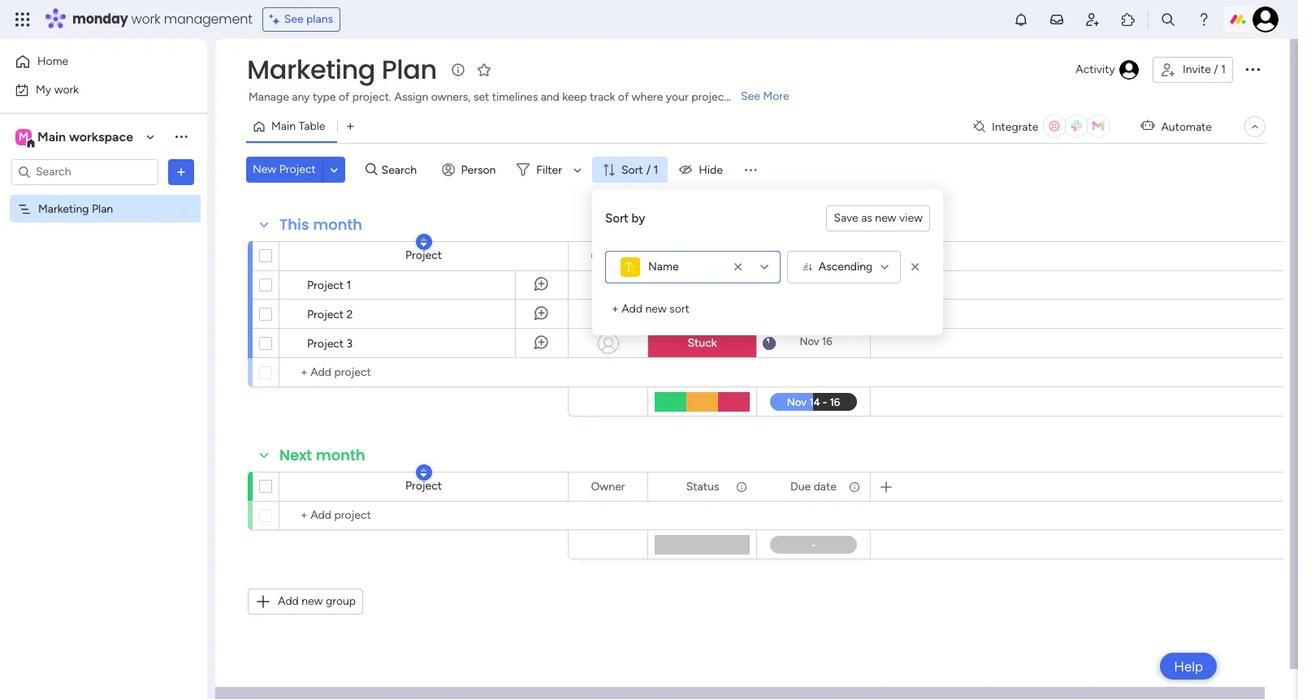 Task type: vqa. For each thing, say whether or not it's contained in the screenshot.
the Frame
no



Task type: locate. For each thing, give the bounding box(es) containing it.
new for view
[[875, 211, 897, 225]]

project 3
[[307, 337, 353, 351]]

set
[[474, 90, 489, 104]]

this month
[[280, 215, 362, 235]]

owner for 2nd owner field from the bottom
[[591, 249, 625, 263]]

month inside 'field'
[[313, 215, 362, 235]]

home button
[[10, 49, 175, 75]]

invite / 1
[[1183, 63, 1226, 76]]

keep
[[562, 90, 587, 104]]

+ Add project text field
[[288, 363, 561, 383], [288, 506, 561, 526]]

marketing up any
[[247, 51, 375, 88]]

project inside new project button
[[279, 163, 316, 176]]

1 status from the top
[[686, 249, 719, 263]]

Status field
[[682, 247, 723, 265], [682, 478, 723, 496]]

assign
[[394, 90, 428, 104]]

0 vertical spatial + add project text field
[[288, 363, 561, 383]]

marketing plan inside marketing plan "list box"
[[38, 202, 113, 216]]

see plans
[[284, 12, 333, 26]]

2
[[347, 308, 353, 322]]

1 vertical spatial options image
[[173, 164, 189, 180]]

0 vertical spatial due date field
[[787, 247, 841, 265]]

1 vertical spatial owner
[[591, 480, 625, 494]]

project
[[279, 163, 316, 176], [405, 249, 442, 262], [307, 279, 344, 293], [307, 308, 344, 322], [307, 337, 344, 351], [405, 479, 442, 493]]

month inside field
[[316, 445, 365, 466]]

1 vertical spatial sort
[[605, 211, 629, 226]]

plan down search in workspace field
[[92, 202, 113, 216]]

Due date field
[[787, 247, 841, 265], [787, 478, 841, 496]]

1 vertical spatial new
[[645, 302, 667, 316]]

1 vertical spatial month
[[316, 445, 365, 466]]

working on it
[[669, 279, 736, 293]]

sort
[[622, 163, 643, 177], [605, 211, 629, 226]]

of
[[339, 90, 350, 104], [618, 90, 629, 104]]

1 owner from the top
[[591, 249, 625, 263]]

0 horizontal spatial marketing plan
[[38, 202, 113, 216]]

see left more
[[741, 89, 760, 103]]

/ for sort
[[646, 163, 651, 177]]

new left sort
[[645, 302, 667, 316]]

new right as
[[875, 211, 897, 225]]

1 nov from the top
[[800, 278, 819, 290]]

0 vertical spatial owner
[[591, 249, 625, 263]]

0 horizontal spatial of
[[339, 90, 350, 104]]

nov
[[800, 278, 819, 290], [800, 336, 820, 348]]

option
[[0, 194, 207, 197]]

date for 2nd due date field
[[814, 480, 837, 494]]

0 vertical spatial nov
[[800, 278, 819, 290]]

1 vertical spatial date
[[814, 480, 837, 494]]

main inside workspace selection element
[[37, 129, 66, 144]]

1 horizontal spatial options image
[[1243, 59, 1263, 79]]

0 horizontal spatial plan
[[92, 202, 113, 216]]

angle down image
[[330, 164, 338, 176]]

1 horizontal spatial 1
[[654, 163, 658, 177]]

view
[[900, 211, 923, 225]]

date for first due date field
[[814, 249, 837, 263]]

0 vertical spatial work
[[131, 10, 161, 28]]

person
[[461, 163, 496, 177]]

sort desc image
[[420, 236, 427, 248], [420, 467, 427, 479]]

month for next month
[[316, 445, 365, 466]]

1 vertical spatial plan
[[92, 202, 113, 216]]

new inside + add new sort button
[[645, 302, 667, 316]]

see left plans
[[284, 12, 304, 26]]

marketing
[[247, 51, 375, 88], [38, 202, 89, 216]]

1 for invite / 1
[[1221, 63, 1226, 76]]

remove sort image
[[908, 259, 924, 275]]

1 horizontal spatial see
[[741, 89, 760, 103]]

nov left 16
[[800, 336, 820, 348]]

plan up assign
[[382, 51, 437, 88]]

person button
[[435, 157, 506, 183]]

see
[[284, 12, 304, 26], [741, 89, 760, 103]]

0 horizontal spatial main
[[37, 129, 66, 144]]

work right my
[[54, 82, 79, 96]]

1 vertical spatial owner field
[[587, 478, 629, 496]]

plan
[[382, 51, 437, 88], [92, 202, 113, 216]]

marketing plan
[[247, 51, 437, 88], [38, 202, 113, 216]]

work for my
[[54, 82, 79, 96]]

0 vertical spatial date
[[814, 249, 837, 263]]

2 due date from the top
[[791, 480, 837, 494]]

0 vertical spatial /
[[1214, 63, 1219, 76]]

v2 overdue deadline image
[[763, 278, 776, 294]]

apps image
[[1120, 11, 1137, 28]]

it
[[729, 279, 736, 293]]

/
[[1214, 63, 1219, 76], [646, 163, 651, 177]]

1 horizontal spatial work
[[131, 10, 161, 28]]

2 nov from the top
[[800, 336, 820, 348]]

marketing plan list box
[[0, 192, 207, 442]]

2 owner from the top
[[591, 480, 625, 494]]

0 vertical spatial marketing
[[247, 51, 375, 88]]

show board description image
[[448, 62, 468, 78]]

month right this
[[313, 215, 362, 235]]

new inside save as new view button
[[875, 211, 897, 225]]

1 vertical spatial sort desc image
[[420, 467, 427, 479]]

save
[[834, 211, 859, 225]]

0 horizontal spatial see
[[284, 12, 304, 26]]

activity
[[1076, 63, 1116, 76]]

This month field
[[275, 215, 367, 236]]

0 vertical spatial marketing plan
[[247, 51, 437, 88]]

0 vertical spatial see
[[284, 12, 304, 26]]

plan inside marketing plan "list box"
[[92, 202, 113, 216]]

1 vertical spatial due date field
[[787, 478, 841, 496]]

new
[[875, 211, 897, 225], [645, 302, 667, 316], [302, 595, 323, 609]]

1 of from the left
[[339, 90, 350, 104]]

0 vertical spatial 1
[[1221, 63, 1226, 76]]

menu image
[[743, 162, 759, 178]]

1 vertical spatial status
[[686, 480, 719, 494]]

0 horizontal spatial options image
[[173, 164, 189, 180]]

0 horizontal spatial add
[[278, 595, 299, 609]]

inbox image
[[1049, 11, 1065, 28]]

owners,
[[431, 90, 471, 104]]

2 status field from the top
[[682, 478, 723, 496]]

see more
[[741, 89, 790, 103]]

marketing inside "list box"
[[38, 202, 89, 216]]

1 vertical spatial work
[[54, 82, 79, 96]]

options image down workspace options image
[[173, 164, 189, 180]]

2 vertical spatial new
[[302, 595, 323, 609]]

options image
[[1243, 59, 1263, 79], [173, 164, 189, 180]]

/ left hide popup button
[[646, 163, 651, 177]]

0 vertical spatial add
[[622, 302, 643, 316]]

2 status from the top
[[686, 480, 719, 494]]

main inside button
[[271, 119, 296, 133]]

/ inside button
[[1214, 63, 1219, 76]]

2 vertical spatial 1
[[347, 279, 351, 293]]

1 vertical spatial + add project text field
[[288, 506, 561, 526]]

2 sort desc image from the top
[[420, 467, 427, 479]]

due
[[791, 249, 811, 263], [791, 480, 811, 494]]

nov 14
[[800, 278, 833, 290]]

marketing plan up type
[[247, 51, 437, 88]]

2 horizontal spatial new
[[875, 211, 897, 225]]

invite / 1 button
[[1153, 57, 1233, 83]]

see inside button
[[284, 12, 304, 26]]

0 vertical spatial new
[[875, 211, 897, 225]]

1 horizontal spatial main
[[271, 119, 296, 133]]

1 horizontal spatial marketing
[[247, 51, 375, 88]]

0 vertical spatial status
[[686, 249, 719, 263]]

project 1
[[307, 279, 351, 293]]

work inside button
[[54, 82, 79, 96]]

0 vertical spatial owner field
[[587, 247, 629, 265]]

0 horizontal spatial /
[[646, 163, 651, 177]]

column information image
[[735, 250, 748, 263], [848, 250, 861, 263], [735, 481, 748, 494], [848, 481, 861, 494]]

0 vertical spatial sort desc image
[[420, 236, 427, 248]]

Owner field
[[587, 247, 629, 265], [587, 478, 629, 496]]

0 horizontal spatial new
[[302, 595, 323, 609]]

1 horizontal spatial new
[[645, 302, 667, 316]]

1 inside button
[[1221, 63, 1226, 76]]

marketing down search in workspace field
[[38, 202, 89, 216]]

1 horizontal spatial /
[[1214, 63, 1219, 76]]

1 date from the top
[[814, 249, 837, 263]]

main table button
[[246, 114, 338, 140]]

help
[[1174, 659, 1203, 675]]

collapse board header image
[[1249, 120, 1262, 133]]

0 horizontal spatial marketing
[[38, 202, 89, 216]]

+
[[612, 302, 619, 316]]

of right track
[[618, 90, 629, 104]]

main
[[271, 119, 296, 133], [37, 129, 66, 144]]

workspace image
[[15, 128, 32, 146]]

month right next
[[316, 445, 365, 466]]

see more link
[[739, 89, 791, 105]]

1 vertical spatial marketing
[[38, 202, 89, 216]]

save as new view button
[[827, 206, 930, 232]]

0 horizontal spatial work
[[54, 82, 79, 96]]

group
[[326, 595, 356, 609]]

owner for second owner field from the top of the page
[[591, 480, 625, 494]]

0 vertical spatial sort
[[622, 163, 643, 177]]

1 vertical spatial see
[[741, 89, 760, 103]]

add new group
[[278, 595, 356, 609]]

1 horizontal spatial plan
[[382, 51, 437, 88]]

sort left by
[[605, 211, 629, 226]]

0 vertical spatial due
[[791, 249, 811, 263]]

add left group
[[278, 595, 299, 609]]

1 vertical spatial 1
[[654, 163, 658, 177]]

0 vertical spatial due date
[[791, 249, 837, 263]]

16
[[822, 336, 832, 348]]

Search in workspace field
[[34, 163, 136, 181]]

help image
[[1196, 11, 1212, 28]]

1
[[1221, 63, 1226, 76], [654, 163, 658, 177], [347, 279, 351, 293]]

1 vertical spatial due date
[[791, 480, 837, 494]]

work right monday on the top of the page
[[131, 10, 161, 28]]

2 date from the top
[[814, 480, 837, 494]]

autopilot image
[[1141, 116, 1155, 136]]

see for see more
[[741, 89, 760, 103]]

date
[[814, 249, 837, 263], [814, 480, 837, 494]]

1 due date field from the top
[[787, 247, 841, 265]]

sort up by
[[622, 163, 643, 177]]

nov down v2 sort ascending image
[[800, 278, 819, 290]]

1 for sort / 1
[[654, 163, 658, 177]]

1 sort desc image from the top
[[420, 236, 427, 248]]

see for see plans
[[284, 12, 304, 26]]

main left table at the left
[[271, 119, 296, 133]]

table
[[299, 119, 325, 133]]

1 right invite
[[1221, 63, 1226, 76]]

1 vertical spatial nov
[[800, 336, 820, 348]]

add right +
[[622, 302, 643, 316]]

nov for nov 14
[[800, 278, 819, 290]]

work
[[131, 10, 161, 28], [54, 82, 79, 96]]

1 horizontal spatial of
[[618, 90, 629, 104]]

1 vertical spatial due
[[791, 480, 811, 494]]

my work button
[[10, 77, 175, 103]]

1 up the 2
[[347, 279, 351, 293]]

integrate
[[992, 120, 1039, 134]]

of right type
[[339, 90, 350, 104]]

0 vertical spatial month
[[313, 215, 362, 235]]

1 horizontal spatial add
[[622, 302, 643, 316]]

invite members image
[[1085, 11, 1101, 28]]

add to favorites image
[[476, 61, 492, 78]]

options image right invite / 1
[[1243, 59, 1263, 79]]

sort desc image for this month
[[420, 236, 427, 248]]

main for main table
[[271, 119, 296, 133]]

0 vertical spatial status field
[[682, 247, 723, 265]]

2 of from the left
[[618, 90, 629, 104]]

1 left hide popup button
[[654, 163, 658, 177]]

due date
[[791, 249, 837, 263], [791, 480, 837, 494]]

owner
[[591, 249, 625, 263], [591, 480, 625, 494]]

1 vertical spatial status field
[[682, 478, 723, 496]]

1 vertical spatial marketing plan
[[38, 202, 113, 216]]

Next month field
[[275, 445, 369, 466]]

main right "workspace" icon
[[37, 129, 66, 144]]

type
[[313, 90, 336, 104]]

2 horizontal spatial 1
[[1221, 63, 1226, 76]]

new left group
[[302, 595, 323, 609]]

1 vertical spatial /
[[646, 163, 651, 177]]

marketing plan down search in workspace field
[[38, 202, 113, 216]]

2 + add project text field from the top
[[288, 506, 561, 526]]

add view image
[[347, 121, 354, 133]]

1 horizontal spatial marketing plan
[[247, 51, 437, 88]]

/ right invite
[[1214, 63, 1219, 76]]



Task type: describe. For each thing, give the bounding box(es) containing it.
month for this month
[[313, 215, 362, 235]]

Search field
[[377, 158, 426, 181]]

management
[[164, 10, 252, 28]]

stuck
[[688, 336, 717, 350]]

0 horizontal spatial 1
[[347, 279, 351, 293]]

2 due date field from the top
[[787, 478, 841, 496]]

see plans button
[[262, 7, 341, 32]]

hide
[[699, 163, 723, 177]]

main workspace
[[37, 129, 133, 144]]

any
[[292, 90, 310, 104]]

sort by
[[605, 211, 645, 226]]

working
[[669, 279, 711, 293]]

new
[[253, 163, 276, 176]]

this
[[280, 215, 309, 235]]

workspace options image
[[173, 129, 189, 145]]

and
[[541, 90, 560, 104]]

activity button
[[1070, 57, 1146, 83]]

project 2
[[307, 308, 353, 322]]

new project button
[[246, 157, 322, 183]]

Marketing Plan field
[[243, 51, 441, 88]]

0 vertical spatial options image
[[1243, 59, 1263, 79]]

more
[[763, 89, 790, 103]]

m
[[19, 130, 28, 143]]

as
[[861, 211, 873, 225]]

search everything image
[[1160, 11, 1177, 28]]

invite
[[1183, 63, 1211, 76]]

filter button
[[511, 157, 587, 183]]

monday
[[72, 10, 128, 28]]

main for main workspace
[[37, 129, 66, 144]]

new project
[[253, 163, 316, 176]]

plans
[[306, 12, 333, 26]]

hide button
[[673, 157, 733, 183]]

workspace selection element
[[15, 127, 136, 148]]

1 owner field from the top
[[587, 247, 629, 265]]

new for sort
[[645, 302, 667, 316]]

filter
[[537, 163, 562, 177]]

2 owner field from the top
[[587, 478, 629, 496]]

stands.
[[731, 90, 767, 104]]

workspace
[[69, 129, 133, 144]]

+ add new sort
[[612, 302, 690, 316]]

james peterson image
[[1253, 7, 1279, 33]]

sort desc image for next month
[[420, 467, 427, 479]]

+ add new sort button
[[605, 297, 696, 323]]

sort
[[670, 302, 690, 316]]

home
[[37, 54, 68, 68]]

2 due from the top
[[791, 480, 811, 494]]

sort for sort by
[[605, 211, 629, 226]]

1 vertical spatial add
[[278, 595, 299, 609]]

nov 16
[[800, 336, 832, 348]]

/ for invite
[[1214, 63, 1219, 76]]

3
[[347, 337, 353, 351]]

automate
[[1161, 120, 1212, 134]]

v2 search image
[[366, 161, 377, 179]]

sort for sort / 1
[[622, 163, 643, 177]]

project.
[[352, 90, 392, 104]]

help button
[[1160, 653, 1217, 680]]

14
[[822, 278, 833, 290]]

name
[[648, 260, 679, 274]]

1 due date from the top
[[791, 249, 837, 263]]

sort / 1
[[622, 163, 658, 177]]

where
[[632, 90, 663, 104]]

next
[[280, 445, 312, 466]]

main table
[[271, 119, 325, 133]]

on
[[714, 279, 726, 293]]

notifications image
[[1013, 11, 1029, 28]]

my
[[36, 82, 51, 96]]

my work
[[36, 82, 79, 96]]

track
[[590, 90, 615, 104]]

nov for nov 16
[[800, 336, 820, 348]]

project
[[692, 90, 728, 104]]

new inside add new group button
[[302, 595, 323, 609]]

ascending
[[819, 260, 873, 274]]

add new group button
[[248, 589, 363, 615]]

your
[[666, 90, 689, 104]]

arrow down image
[[568, 160, 587, 180]]

by
[[632, 211, 645, 226]]

1 status field from the top
[[682, 247, 723, 265]]

work for monday
[[131, 10, 161, 28]]

dapulse integrations image
[[973, 121, 986, 133]]

v2 sort ascending image
[[803, 262, 812, 273]]

manage
[[249, 90, 289, 104]]

0 vertical spatial plan
[[382, 51, 437, 88]]

next month
[[280, 445, 365, 466]]

monday work management
[[72, 10, 252, 28]]

done
[[689, 307, 716, 321]]

timelines
[[492, 90, 538, 104]]

select product image
[[15, 11, 31, 28]]

1 + add project text field from the top
[[288, 363, 561, 383]]

1 due from the top
[[791, 249, 811, 263]]

save as new view
[[834, 211, 923, 225]]

manage any type of project. assign owners, set timelines and keep track of where your project stands.
[[249, 90, 767, 104]]



